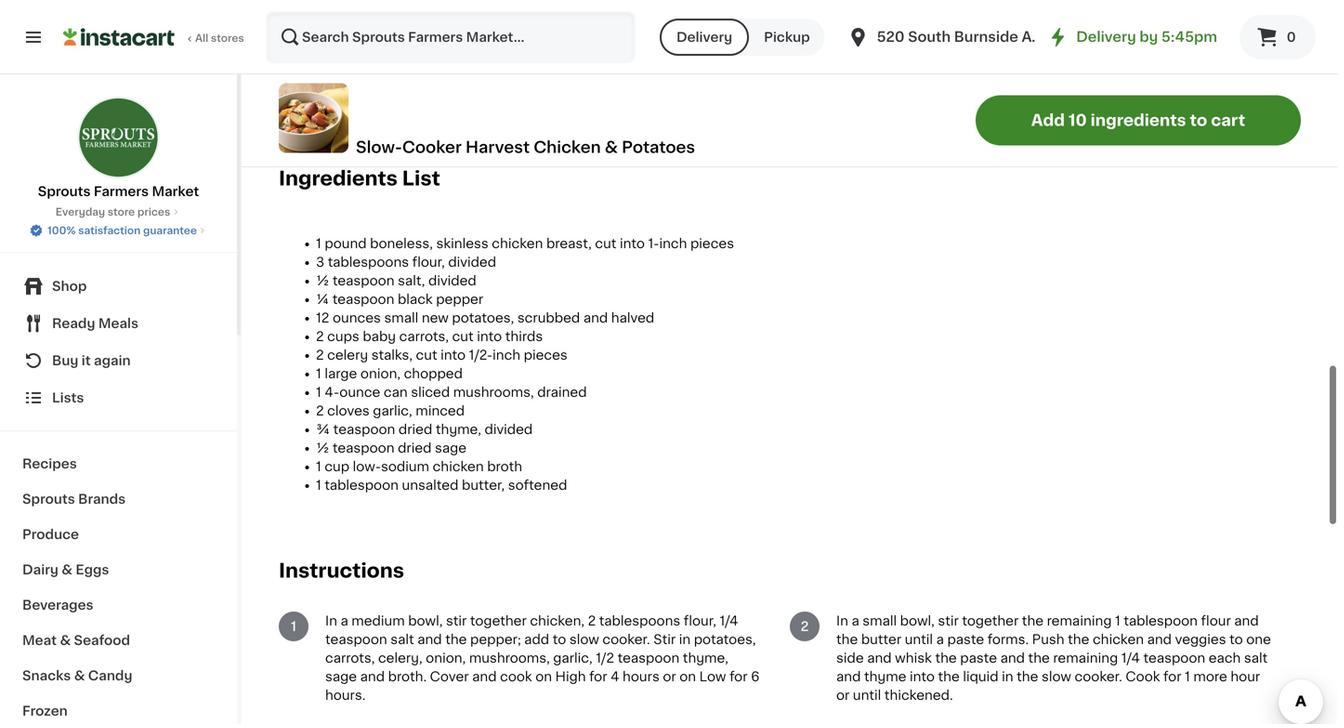 Task type: locate. For each thing, give the bounding box(es) containing it.
inch
[[660, 237, 687, 250], [493, 348, 521, 362]]

slow inside in a small bowl, stir together the remaining 1 tablespoon flour and the butter until a paste forms. push the chicken and veggies to one side and whisk the paste and the remaining 1/4 teaspoon each salt and thyme into the liquid in the slow cooker. cook for 1 more hour or until thickened.
[[1042, 670, 1072, 683]]

medium
[[352, 614, 405, 627]]

1 horizontal spatial cooker.
[[1075, 670, 1123, 683]]

2 vertical spatial ½
[[316, 441, 329, 454]]

organic valley organic unsalted butter 4 quarters
[[926, 32, 1075, 83]]

0 horizontal spatial on
[[536, 670, 552, 683]]

2 stir from the left
[[938, 614, 959, 627]]

slow up 1/2
[[570, 633, 599, 646]]

new
[[422, 311, 449, 324]]

small inside in a small bowl, stir together the remaining 1 tablespoon flour and the butter until a paste forms. push the chicken and veggies to one side and whisk the paste and the remaining 1/4 teaspoon each salt and thyme into the liquid in the slow cooker. cook for 1 more hour or until thickened.
[[863, 614, 897, 627]]

thyme,
[[436, 423, 481, 436], [683, 652, 729, 665]]

0 horizontal spatial tablespoon
[[325, 479, 399, 492]]

1 horizontal spatial 3
[[316, 256, 325, 269]]

bowl, up whisk
[[901, 614, 935, 627]]

carrots, up "hours."
[[325, 652, 375, 665]]

&
[[605, 139, 618, 155], [62, 563, 72, 576], [60, 634, 71, 647], [74, 669, 85, 682]]

None search field
[[266, 11, 636, 63]]

1 horizontal spatial potatoes,
[[694, 633, 756, 646]]

3 up 12
[[316, 256, 325, 269]]

together inside in a medium bowl, stir together chicken, 2 tablespoons flour, 1/4 teaspoon salt and the pepper; add to slow cooker. stir in potatoes, carrots, celery, onion, mushrooms, garlic, 1/2 teaspoon thyme, sage and broth. cover and cook on high for 4 hours or on low for 6 hours.
[[470, 614, 527, 627]]

0 horizontal spatial pieces
[[524, 348, 568, 362]]

teaspoon inside ¼ teaspoon black pepper sprouts organic black pepper ground $4.99
[[727, 0, 790, 8]]

1 alternatives from the left
[[310, 110, 373, 120]]

the left liquid
[[938, 670, 960, 683]]

1/4 up cook
[[1122, 652, 1141, 665]]

dried down minced
[[399, 423, 433, 436]]

0 horizontal spatial stir
[[446, 614, 467, 627]]

1 vertical spatial cooker.
[[1075, 670, 1123, 683]]

all
[[195, 33, 208, 43], [361, 51, 377, 64]]

tablespoon inside 1 pound boneless, skinless chicken breast, cut into 1-inch pieces 3 tablespoons flour, divided ½ teaspoon salt, divided ¼ teaspoon black pepper 12 ounces small new potatoes, scrubbed and halved 2 cups baby carrots, cut into thirds 2 celery stalks, cut into 1/2-inch pieces 1 large onion, chopped 1 4-ounce can sliced mushrooms, drained 2 cloves garlic, minced ¾ teaspoon dried thyme, divided ½ teaspoon dried sage 1 cup low-sodium chicken broth 1 tablespoon unsalted butter, softened
[[325, 479, 399, 492]]

1 horizontal spatial flour,
[[412, 256, 445, 269]]

mushrooms, inside 1 pound boneless, skinless chicken breast, cut into 1-inch pieces 3 tablespoons flour, divided ½ teaspoon salt, divided ¼ teaspoon black pepper 12 ounces small new potatoes, scrubbed and halved 2 cups baby carrots, cut into thirds 2 celery stalks, cut into 1/2-inch pieces 1 large onion, chopped 1 4-ounce can sliced mushrooms, drained 2 cloves garlic, minced ¾ teaspoon dried thyme, divided ½ teaspoon dried sage 1 cup low-sodium chicken broth 1 tablespoon unsalted butter, softened
[[453, 386, 534, 399]]

salt, up the 'atlantic'
[[578, 0, 606, 8]]

1 on from the left
[[536, 670, 552, 683]]

1 for from the left
[[589, 670, 608, 683]]

together inside in a small bowl, stir together the remaining 1 tablespoon flour and the butter until a paste forms. push the chicken and veggies to one side and whisk the paste and the remaining 1/4 teaspoon each salt and thyme into the liquid in the slow cooker. cook for 1 more hour or until thickened.
[[962, 614, 1019, 627]]

sprouts farmers market logo image
[[78, 97, 159, 178]]

1 horizontal spatial ¼
[[710, 0, 724, 8]]

until down thyme
[[853, 689, 882, 702]]

2 horizontal spatial chicken
[[1093, 633, 1144, 646]]

slow-
[[356, 139, 402, 155]]

alternatives down quarters
[[957, 110, 1020, 120]]

sprouts inside ¼ teaspoon black pepper sprouts organic black pepper ground $4.99
[[710, 32, 761, 45]]

liquid
[[963, 670, 999, 683]]

south
[[908, 30, 951, 44]]

salt
[[391, 633, 414, 646], [1245, 652, 1268, 665]]

low
[[700, 670, 727, 683]]

slow inside in a medium bowl, stir together chicken, 2 tablespoons flour, 1/4 teaspoon salt and the pepper; add to slow cooker. stir in potatoes, carrots, celery, onion, mushrooms, garlic, 1/2 teaspoon thyme, sage and broth. cover and cook on high for 4 hours or on low for 6 hours.
[[570, 633, 599, 646]]

0 vertical spatial flour,
[[377, 0, 412, 8]]

dairy & eggs
[[22, 563, 109, 576]]

mushrooms, up cook
[[469, 652, 550, 665]]

tablespoon down 'low-'
[[325, 479, 399, 492]]

onion, up cover at left bottom
[[426, 652, 466, 665]]

2 show alternatives button from the left
[[926, 108, 1086, 123]]

thyme, down minced
[[436, 423, 481, 436]]

pepper;
[[470, 633, 521, 646]]

a up side
[[852, 614, 860, 627]]

on left high
[[536, 670, 552, 683]]

3
[[279, 0, 287, 8], [316, 256, 325, 269]]

flour, inside 3 tablespoons flour, divided arrowhead mills organic gluten-free all purpose flour $6.49 show alternatives
[[377, 0, 412, 8]]

1 organic from the left
[[386, 32, 438, 45]]

salt inside in a small bowl, stir together the remaining 1 tablespoon flour and the butter until a paste forms. push the chicken and veggies to one side and whisk the paste and the remaining 1/4 teaspoon each salt and thyme into the liquid in the slow cooker. cook for 1 more hour or until thickened.
[[1245, 652, 1268, 665]]

2 up ¾
[[316, 404, 324, 417]]

1 stir from the left
[[446, 614, 467, 627]]

¼ up delivery button
[[710, 0, 724, 8]]

flour, inside in a medium bowl, stir together chicken, 2 tablespoons flour, 1/4 teaspoon salt and the pepper; add to slow cooker. stir in potatoes, carrots, celery, onion, mushrooms, garlic, 1/2 teaspoon thyme, sage and broth. cover and cook on high for 4 hours or on low for 6 hours.
[[684, 614, 717, 627]]

1 horizontal spatial on
[[680, 670, 696, 683]]

a left medium
[[341, 614, 348, 627]]

onion, down stalks,
[[361, 367, 401, 380]]

4 down avenue in the right of the page
[[1032, 51, 1041, 64]]

for right cook
[[1164, 670, 1182, 683]]

4 organic from the left
[[1023, 32, 1075, 45]]

1 horizontal spatial thyme,
[[683, 652, 729, 665]]

6
[[751, 670, 760, 683]]

delivery inside delivery button
[[677, 31, 733, 44]]

tablespoons up arrowhead on the left
[[291, 0, 374, 8]]

0 horizontal spatial until
[[853, 689, 882, 702]]

& right the meat
[[60, 634, 71, 647]]

stir inside in a small bowl, stir together the remaining 1 tablespoon flour and the butter until a paste forms. push the chicken and veggies to one side and whisk the paste and the remaining 1/4 teaspoon each salt and thyme into the liquid in the slow cooker. cook for 1 more hour or until thickened.
[[938, 614, 959, 627]]

and down forms. in the right bottom of the page
[[1001, 652, 1025, 665]]

candy
[[88, 669, 132, 682]]

2 for from the left
[[730, 670, 748, 683]]

stir up the thickened.
[[938, 614, 959, 627]]

ready meals
[[52, 317, 139, 330]]

show down quarters
[[926, 110, 955, 120]]

0 vertical spatial sage
[[435, 441, 467, 454]]

0 vertical spatial 3
[[279, 0, 287, 8]]

bowl, up celery,
[[408, 614, 443, 627]]

cooker
[[402, 139, 462, 155]]

½
[[495, 0, 508, 8], [316, 274, 329, 287], [316, 441, 329, 454]]

sprouts down recipes
[[22, 493, 75, 506]]

0 vertical spatial thyme,
[[436, 423, 481, 436]]

show
[[279, 110, 308, 120], [926, 110, 955, 120]]

on
[[536, 670, 552, 683], [680, 670, 696, 683]]

2 alternatives from the left
[[957, 110, 1020, 120]]

1 horizontal spatial onion,
[[426, 652, 466, 665]]

stir
[[654, 633, 676, 646]]

½ down ¾
[[316, 441, 329, 454]]

1 horizontal spatial delivery
[[1077, 30, 1137, 44]]

black up pickup button
[[793, 0, 830, 8]]

together for paste
[[962, 614, 1019, 627]]

onion, inside in a medium bowl, stir together chicken, 2 tablespoons flour, 1/4 teaspoon salt and the pepper; add to slow cooker. stir in potatoes, carrots, celery, onion, mushrooms, garlic, 1/2 teaspoon thyme, sage and broth. cover and cook on high for 4 hours or on low for 6 hours.
[[426, 652, 466, 665]]

0 horizontal spatial together
[[470, 614, 527, 627]]

dried up sodium
[[398, 441, 432, 454]]

1 vertical spatial all
[[361, 51, 377, 64]]

beverages
[[22, 599, 93, 612]]

2 horizontal spatial to
[[1230, 633, 1244, 646]]

¼ inside ¼ teaspoon black pepper sprouts organic black pepper ground $4.99
[[710, 0, 724, 8]]

until
[[905, 633, 933, 646], [853, 689, 882, 702]]

sage up "hours."
[[325, 670, 357, 683]]

bowl, for and
[[408, 614, 443, 627]]

2 bowl, from the left
[[901, 614, 935, 627]]

alternatives inside 3 tablespoons flour, divided arrowhead mills organic gluten-free all purpose flour $6.49 show alternatives
[[310, 110, 373, 120]]

in left medium
[[325, 614, 337, 627]]

pepper inside ¼ teaspoon black pepper sprouts organic black pepper ground $4.99
[[710, 14, 759, 27]]

sage inside 1 pound boneless, skinless chicken breast, cut into 1-inch pieces 3 tablespoons flour, divided ½ teaspoon salt, divided ¼ teaspoon black pepper 12 ounces small new potatoes, scrubbed and halved 2 cups baby carrots, cut into thirds 2 celery stalks, cut into 1/2-inch pieces 1 large onion, chopped 1 4-ounce can sliced mushrooms, drained 2 cloves garlic, minced ¾ teaspoon dried thyme, divided ½ teaspoon dried sage 1 cup low-sodium chicken broth 1 tablespoon unsalted butter, softened
[[435, 441, 467, 454]]

0 horizontal spatial small
[[384, 311, 419, 324]]

pepper up new
[[436, 293, 484, 306]]

tablespoons down the pound
[[328, 256, 409, 269]]

chicken up butter,
[[433, 460, 484, 473]]

salt up celery,
[[391, 633, 414, 646]]

salt down one
[[1245, 652, 1268, 665]]

flour, up low
[[684, 614, 717, 627]]

1 vertical spatial thyme,
[[683, 652, 729, 665]]

delivery left by
[[1077, 30, 1137, 44]]

in up side
[[837, 614, 849, 627]]

flour, down the boneless,
[[412, 256, 445, 269]]

to down chicken,
[[553, 633, 566, 646]]

¼
[[710, 0, 724, 8], [316, 293, 329, 306]]

ounces
[[333, 311, 381, 324]]

1 horizontal spatial chicken
[[492, 237, 543, 250]]

2 together from the left
[[962, 614, 1019, 627]]

0 horizontal spatial inch
[[493, 348, 521, 362]]

mills
[[353, 32, 383, 45]]

tablespoons inside 3 tablespoons flour, divided arrowhead mills organic gluten-free all purpose flour $6.49 show alternatives
[[291, 0, 374, 8]]

divided
[[279, 14, 329, 27], [495, 14, 544, 27], [448, 256, 496, 269], [429, 274, 477, 287], [485, 423, 533, 436]]

1 vertical spatial pieces
[[524, 348, 568, 362]]

in right liquid
[[1002, 670, 1014, 683]]

celery
[[327, 348, 368, 362]]

bowl,
[[408, 614, 443, 627], [901, 614, 935, 627]]

1 bowl, from the left
[[408, 614, 443, 627]]

into left 1-
[[620, 237, 645, 250]]

520 south burnside avenue
[[877, 30, 1076, 44]]

the inside in a medium bowl, stir together chicken, 2 tablespoons flour, 1/4 teaspoon salt and the pepper; add to slow cooker. stir in potatoes, carrots, celery, onion, mushrooms, garlic, 1/2 teaspoon thyme, sage and broth. cover and cook on high for 4 hours or on low for 6 hours.
[[445, 633, 467, 646]]

1 vertical spatial chicken
[[433, 460, 484, 473]]

0 horizontal spatial in
[[325, 614, 337, 627]]

chicken
[[534, 139, 601, 155]]

1 show alternatives button from the left
[[279, 108, 439, 123]]

1 horizontal spatial 4
[[1032, 51, 1041, 64]]

garlic, up high
[[553, 652, 593, 665]]

delivery inside delivery by 5:45pm link
[[1077, 30, 1137, 44]]

1 horizontal spatial garlic,
[[553, 652, 593, 665]]

0 vertical spatial salt,
[[578, 0, 606, 8]]

0 horizontal spatial onion,
[[361, 367, 401, 380]]

tablespoon inside in a small bowl, stir together the remaining 1 tablespoon flour and the butter until a paste forms. push the chicken and veggies to one side and whisk the paste and the remaining 1/4 teaspoon each salt and thyme into the liquid in the slow cooker. cook for 1 more hour or until thickened.
[[1124, 614, 1198, 627]]

show inside 3 tablespoons flour, divided arrowhead mills organic gluten-free all purpose flour $6.49 show alternatives
[[279, 110, 308, 120]]

2 vertical spatial cut
[[416, 348, 437, 362]]

show inside button
[[926, 110, 955, 120]]

¼ inside 1 pound boneless, skinless chicken breast, cut into 1-inch pieces 3 tablespoons flour, divided ½ teaspoon salt, divided ¼ teaspoon black pepper 12 ounces small new potatoes, scrubbed and halved 2 cups baby carrots, cut into thirds 2 celery stalks, cut into 1/2-inch pieces 1 large onion, chopped 1 4-ounce can sliced mushrooms, drained 2 cloves garlic, minced ¾ teaspoon dried thyme, divided ½ teaspoon dried sage 1 cup low-sodium chicken broth 1 tablespoon unsalted butter, softened
[[316, 293, 329, 306]]

paste
[[948, 633, 985, 646], [961, 652, 998, 665]]

low-
[[353, 460, 381, 473]]

1 horizontal spatial cut
[[452, 330, 474, 343]]

organic up purpose
[[386, 32, 438, 45]]

1 vertical spatial in
[[1002, 670, 1014, 683]]

all inside 3 tablespoons flour, divided arrowhead mills organic gluten-free all purpose flour $6.49 show alternatives
[[361, 51, 377, 64]]

sprouts up pepper
[[710, 32, 761, 45]]

or inside in a small bowl, stir together the remaining 1 tablespoon flour and the butter until a paste forms. push the chicken and veggies to one side and whisk the paste and the remaining 1/4 teaspoon each salt and thyme into the liquid in the slow cooker. cook for 1 more hour or until thickened.
[[837, 689, 850, 702]]

1 horizontal spatial inch
[[660, 237, 687, 250]]

0 vertical spatial carrots,
[[399, 330, 449, 343]]

show alternatives button down butter
[[926, 108, 1086, 123]]

1 vertical spatial tablespoon
[[1124, 614, 1198, 627]]

1 vertical spatial salt,
[[398, 274, 425, 287]]

in inside in a small bowl, stir together the remaining 1 tablespoon flour and the butter until a paste forms. push the chicken and veggies to one side and whisk the paste and the remaining 1/4 teaspoon each salt and thyme into the liquid in the slow cooker. cook for 1 more hour or until thickened.
[[837, 614, 849, 627]]

sliced
[[411, 386, 450, 399]]

pepper up pepper
[[710, 14, 759, 27]]

onion,
[[361, 367, 401, 380], [426, 652, 466, 665]]

1 horizontal spatial for
[[730, 670, 748, 683]]

1 horizontal spatial to
[[1190, 112, 1208, 128]]

flour
[[1202, 614, 1232, 627]]

0 vertical spatial 4
[[1032, 51, 1041, 64]]

unsalted
[[926, 51, 984, 64]]

¾
[[316, 423, 330, 436]]

0 horizontal spatial to
[[553, 633, 566, 646]]

to
[[1190, 112, 1208, 128], [553, 633, 566, 646], [1230, 633, 1244, 646]]

2 dried from the top
[[398, 441, 432, 454]]

ready meals button
[[11, 305, 226, 342]]

3 for from the left
[[1164, 670, 1182, 683]]

ready
[[52, 317, 95, 330]]

0 horizontal spatial salt
[[391, 633, 414, 646]]

1 horizontal spatial bowl,
[[901, 614, 935, 627]]

cut up 1/2- at the top left of the page
[[452, 330, 474, 343]]

a for small
[[852, 614, 860, 627]]

unsalted
[[402, 479, 459, 492]]

0 vertical spatial black
[[793, 0, 830, 8]]

bowl, inside in a small bowl, stir together the remaining 1 tablespoon flour and the butter until a paste forms. push the chicken and veggies to one side and whisk the paste and the remaining 1/4 teaspoon each salt and thyme into the liquid in the slow cooker. cook for 1 more hour or until thickened.
[[901, 614, 935, 627]]

stalks,
[[372, 348, 413, 362]]

pieces right 1-
[[691, 237, 735, 250]]

snacks & candy link
[[11, 658, 226, 694]]

onion, inside 1 pound boneless, skinless chicken breast, cut into 1-inch pieces 3 tablespoons flour, divided ½ teaspoon salt, divided ¼ teaspoon black pepper 12 ounces small new potatoes, scrubbed and halved 2 cups baby carrots, cut into thirds 2 celery stalks, cut into 1/2-inch pieces 1 large onion, chopped 1 4-ounce can sliced mushrooms, drained 2 cloves garlic, minced ¾ teaspoon dried thyme, divided ½ teaspoon dried sage 1 cup low-sodium chicken broth 1 tablespoon unsalted butter, softened
[[361, 367, 401, 380]]

salt, inside 1 pound boneless, skinless chicken breast, cut into 1-inch pieces 3 tablespoons flour, divided ½ teaspoon salt, divided ¼ teaspoon black pepper 12 ounces small new potatoes, scrubbed and halved 2 cups baby carrots, cut into thirds 2 celery stalks, cut into 1/2-inch pieces 1 large onion, chopped 1 4-ounce can sliced mushrooms, drained 2 cloves garlic, minced ¾ teaspoon dried thyme, divided ½ teaspoon dried sage 1 cup low-sodium chicken broth 1 tablespoon unsalted butter, softened
[[398, 274, 425, 287]]

cups
[[327, 330, 360, 343]]

1 vertical spatial flour,
[[412, 256, 445, 269]]

and
[[584, 311, 608, 324], [1235, 614, 1259, 627], [418, 633, 442, 646], [1148, 633, 1172, 646], [868, 652, 892, 665], [1001, 652, 1025, 665], [360, 670, 385, 683], [472, 670, 497, 683], [837, 670, 861, 683]]

1 horizontal spatial in
[[1002, 670, 1014, 683]]

100% satisfaction guarantee
[[48, 225, 197, 236]]

alternatives down $6.49
[[310, 110, 373, 120]]

0 vertical spatial tablespoons
[[291, 0, 374, 8]]

teaspoon inside in a small bowl, stir together the remaining 1 tablespoon flour and the butter until a paste forms. push the chicken and veggies to one side and whisk the paste and the remaining 1/4 teaspoon each salt and thyme into the liquid in the slow cooker. cook for 1 more hour or until thickened.
[[1144, 652, 1206, 665]]

dried
[[399, 423, 433, 436], [398, 441, 432, 454]]

stir
[[446, 614, 467, 627], [938, 614, 959, 627]]

ingredients
[[1091, 112, 1187, 128]]

1 horizontal spatial carrots,
[[399, 330, 449, 343]]

softened
[[508, 479, 567, 492]]

1 vertical spatial pepper
[[436, 293, 484, 306]]

pickup button
[[749, 19, 825, 56]]

chicken up cook
[[1093, 633, 1144, 646]]

slow down push
[[1042, 670, 1072, 683]]

until up whisk
[[905, 633, 933, 646]]

0 horizontal spatial slow
[[570, 633, 599, 646]]

1 horizontal spatial pepper
[[710, 14, 759, 27]]

stir up cover at left bottom
[[446, 614, 467, 627]]

and left cook
[[472, 670, 497, 683]]

1 vertical spatial paste
[[961, 652, 998, 665]]

cut up chopped
[[416, 348, 437, 362]]

1 horizontal spatial small
[[863, 614, 897, 627]]

tablespoon up veggies
[[1124, 614, 1198, 627]]

organic inside 3 tablespoons flour, divided arrowhead mills organic gluten-free all purpose flour $6.49 show alternatives
[[386, 32, 438, 45]]

0 horizontal spatial salt,
[[398, 274, 425, 287]]

the
[[1022, 614, 1044, 627], [445, 633, 467, 646], [837, 633, 858, 646], [1068, 633, 1090, 646], [936, 652, 957, 665], [1029, 652, 1050, 665], [938, 670, 960, 683], [1017, 670, 1039, 683]]

bowl, inside in a medium bowl, stir together chicken, 2 tablespoons flour, 1/4 teaspoon salt and the pepper; add to slow cooker. stir in potatoes, carrots, celery, onion, mushrooms, garlic, 1/2 teaspoon thyme, sage and broth. cover and cook on high for 4 hours or on low for 6 hours.
[[408, 614, 443, 627]]

& right chicken
[[605, 139, 618, 155]]

0 horizontal spatial 4
[[611, 670, 620, 683]]

1 vertical spatial potatoes,
[[694, 633, 756, 646]]

& for eggs
[[62, 563, 72, 576]]

the down forms. in the right bottom of the page
[[1017, 670, 1039, 683]]

skinless
[[436, 237, 489, 250]]

in a small bowl, stir together the remaining 1 tablespoon flour and the butter until a paste forms. push the chicken and veggies to one side and whisk the paste and the remaining 1/4 teaspoon each salt and thyme into the liquid in the slow cooker. cook for 1 more hour or until thickened.
[[837, 614, 1272, 702]]

1 horizontal spatial show
[[926, 110, 955, 120]]

together
[[470, 614, 527, 627], [962, 614, 1019, 627]]

potatoes, up low
[[694, 633, 756, 646]]

0 vertical spatial salt
[[391, 633, 414, 646]]

¼ up 12
[[316, 293, 329, 306]]

garlic, inside 1 pound boneless, skinless chicken breast, cut into 1-inch pieces 3 tablespoons flour, divided ½ teaspoon salt, divided ¼ teaspoon black pepper 12 ounces small new potatoes, scrubbed and halved 2 cups baby carrots, cut into thirds 2 celery stalks, cut into 1/2-inch pieces 1 large onion, chopped 1 4-ounce can sliced mushrooms, drained 2 cloves garlic, minced ¾ teaspoon dried thyme, divided ½ teaspoon dried sage 1 cup low-sodium chicken broth 1 tablespoon unsalted butter, softened
[[373, 404, 412, 417]]

sodium
[[381, 460, 429, 473]]

delivery for delivery
[[677, 31, 733, 44]]

a inside in a medium bowl, stir together chicken, 2 tablespoons flour, 1/4 teaspoon salt and the pepper; add to slow cooker. stir in potatoes, carrots, celery, onion, mushrooms, garlic, 1/2 teaspoon thyme, sage and broth. cover and cook on high for 4 hours or on low for 6 hours.
[[341, 614, 348, 627]]

0 horizontal spatial flour,
[[377, 0, 412, 8]]

1 vertical spatial tablespoons
[[328, 256, 409, 269]]

whisk
[[895, 652, 932, 665]]

1 vertical spatial mushrooms,
[[469, 652, 550, 665]]

2 horizontal spatial cut
[[595, 237, 617, 250]]

frozen link
[[11, 694, 226, 724]]

0 horizontal spatial alternatives
[[310, 110, 373, 120]]

1 vertical spatial carrots,
[[325, 652, 375, 665]]

0 horizontal spatial pepper
[[436, 293, 484, 306]]

2 right chicken,
[[588, 614, 596, 627]]

for left 6
[[730, 670, 748, 683]]

1 horizontal spatial 1/4
[[1122, 652, 1141, 665]]

2 inside in a medium bowl, stir together chicken, 2 tablespoons flour, 1/4 teaspoon salt and the pepper; add to slow cooker. stir in potatoes, carrots, celery, onion, mushrooms, garlic, 1/2 teaspoon thyme, sage and broth. cover and cook on high for 4 hours or on low for 6 hours.
[[588, 614, 596, 627]]

flour, up mills
[[377, 0, 412, 8]]

drained
[[538, 386, 587, 399]]

1 horizontal spatial or
[[837, 689, 850, 702]]

delivery up pepper
[[677, 31, 733, 44]]

in inside in a small bowl, stir together the remaining 1 tablespoon flour and the butter until a paste forms. push the chicken and veggies to one side and whisk the paste and the remaining 1/4 teaspoon each salt and thyme into the liquid in the slow cooker. cook for 1 more hour or until thickened.
[[1002, 670, 1014, 683]]

0 horizontal spatial carrots,
[[325, 652, 375, 665]]

in inside in a medium bowl, stir together chicken, 2 tablespoons flour, 1/4 teaspoon salt and the pepper; add to slow cooker. stir in potatoes, carrots, celery, onion, mushrooms, garlic, 1/2 teaspoon thyme, sage and broth. cover and cook on high for 4 hours or on low for 6 hours.
[[325, 614, 337, 627]]

thyme, inside in a medium bowl, stir together chicken, 2 tablespoons flour, 1/4 teaspoon salt and the pepper; add to slow cooker. stir in potatoes, carrots, celery, onion, mushrooms, garlic, 1/2 teaspoon thyme, sage and broth. cover and cook on high for 4 hours or on low for 6 hours.
[[683, 652, 729, 665]]

½ up sea
[[495, 0, 508, 8]]

2 in from the left
[[837, 614, 849, 627]]

in inside in a medium bowl, stir together chicken, 2 tablespoons flour, 1/4 teaspoon salt and the pepper; add to slow cooker. stir in potatoes, carrots, celery, onion, mushrooms, garlic, 1/2 teaspoon thyme, sage and broth. cover and cook on high for 4 hours or on low for 6 hours.
[[679, 633, 691, 646]]

delivery by 5:45pm link
[[1047, 26, 1218, 48]]

to up each
[[1230, 633, 1244, 646]]

1 vertical spatial black
[[398, 293, 433, 306]]

potatoes, inside in a medium bowl, stir together chicken, 2 tablespoons flour, 1/4 teaspoon salt and the pepper; add to slow cooker. stir in potatoes, carrots, celery, onion, mushrooms, garlic, 1/2 teaspoon thyme, sage and broth. cover and cook on high for 4 hours or on low for 6 hours.
[[694, 633, 756, 646]]

flour,
[[377, 0, 412, 8], [412, 256, 445, 269], [684, 614, 717, 627]]

0 horizontal spatial 3
[[279, 0, 287, 8]]

thyme
[[865, 670, 907, 683]]

show alternatives button up slow-
[[279, 108, 439, 123]]

0 horizontal spatial cooker.
[[603, 633, 650, 646]]

can
[[384, 386, 408, 399]]

small up butter
[[863, 614, 897, 627]]

1 horizontal spatial alternatives
[[957, 110, 1020, 120]]

in for in a medium bowl, stir together chicken, 2 tablespoons flour, 1/4 teaspoon salt and the pepper; add to slow cooker. stir in potatoes, carrots, celery, onion, mushrooms, garlic, 1/2 teaspoon thyme, sage and broth. cover and cook on high for 4 hours or on low for 6 hours.
[[325, 614, 337, 627]]

1/2-
[[469, 348, 493, 362]]

the right push
[[1068, 633, 1090, 646]]

carrots, down new
[[399, 330, 449, 343]]

4 down 1/2
[[611, 670, 620, 683]]

a for medium
[[341, 614, 348, 627]]

all left the stores
[[195, 33, 208, 43]]

mushrooms, down 1/2- at the top left of the page
[[453, 386, 534, 399]]

tablespoons up stir
[[599, 614, 681, 627]]

potatoes, inside 1 pound boneless, skinless chicken breast, cut into 1-inch pieces 3 tablespoons flour, divided ½ teaspoon salt, divided ¼ teaspoon black pepper 12 ounces small new potatoes, scrubbed and halved 2 cups baby carrots, cut into thirds 2 celery stalks, cut into 1/2-inch pieces 1 large onion, chopped 1 4-ounce can sliced mushrooms, drained 2 cloves garlic, minced ¾ teaspoon dried thyme, divided ½ teaspoon dried sage 1 cup low-sodium chicken broth 1 tablespoon unsalted butter, softened
[[452, 311, 514, 324]]

remaining
[[1047, 614, 1112, 627], [1054, 652, 1119, 665]]

0 vertical spatial small
[[384, 311, 419, 324]]

in right stir
[[679, 633, 691, 646]]

1 vertical spatial or
[[837, 689, 850, 702]]

1 together from the left
[[470, 614, 527, 627]]

in
[[325, 614, 337, 627], [837, 614, 849, 627]]

divided inside ½ teaspoon salt, divided sprouts fine atlantic sea salt $2.99
[[495, 14, 544, 27]]

0 vertical spatial 1/4
[[720, 614, 739, 627]]

cut
[[595, 237, 617, 250], [452, 330, 474, 343], [416, 348, 437, 362]]

together for add
[[470, 614, 527, 627]]

cart
[[1212, 112, 1246, 128]]

0 horizontal spatial show
[[279, 110, 308, 120]]

stir for a
[[938, 614, 959, 627]]

together up forms. in the right bottom of the page
[[962, 614, 1019, 627]]

pepper
[[710, 14, 759, 27], [436, 293, 484, 306]]

1 horizontal spatial tablespoon
[[1124, 614, 1198, 627]]

minced
[[416, 404, 465, 417]]

2 organic from the left
[[765, 32, 817, 45]]

harvest
[[466, 139, 530, 155]]

1 vertical spatial onion,
[[426, 652, 466, 665]]

0 horizontal spatial or
[[663, 670, 676, 683]]

ingredients list
[[279, 169, 440, 188]]

0 horizontal spatial garlic,
[[373, 404, 412, 417]]

and inside 1 pound boneless, skinless chicken breast, cut into 1-inch pieces 3 tablespoons flour, divided ½ teaspoon salt, divided ¼ teaspoon black pepper 12 ounces small new potatoes, scrubbed and halved 2 cups baby carrots, cut into thirds 2 celery stalks, cut into 1/2-inch pieces 1 large onion, chopped 1 4-ounce can sliced mushrooms, drained 2 cloves garlic, minced ¾ teaspoon dried thyme, divided ½ teaspoon dried sage 1 cup low-sodium chicken broth 1 tablespoon unsalted butter, softened
[[584, 311, 608, 324]]

1 show from the left
[[279, 110, 308, 120]]

sage
[[435, 441, 467, 454], [325, 670, 357, 683]]

black
[[793, 0, 830, 8], [398, 293, 433, 306]]

stir inside in a medium bowl, stir together chicken, 2 tablespoons flour, 1/4 teaspoon salt and the pepper; add to slow cooker. stir in potatoes, carrots, celery, onion, mushrooms, garlic, 1/2 teaspoon thyme, sage and broth. cover and cook on high for 4 hours or on low for 6 hours.
[[446, 614, 467, 627]]

0 horizontal spatial delivery
[[677, 31, 733, 44]]

meat & seafood
[[22, 634, 130, 647]]

1 vertical spatial salt
[[1245, 652, 1268, 665]]

2 left butter
[[801, 620, 809, 633]]

organic up unsalted at the right of page
[[926, 32, 978, 45]]

for down 1/2
[[589, 670, 608, 683]]

cooker. left cook
[[1075, 670, 1123, 683]]

in
[[679, 633, 691, 646], [1002, 670, 1014, 683]]

shop
[[52, 280, 87, 293]]

2 show from the left
[[926, 110, 955, 120]]

black inside 1 pound boneless, skinless chicken breast, cut into 1-inch pieces 3 tablespoons flour, divided ½ teaspoon salt, divided ¼ teaspoon black pepper 12 ounces small new potatoes, scrubbed and halved 2 cups baby carrots, cut into thirds 2 celery stalks, cut into 1/2-inch pieces 1 large onion, chopped 1 4-ounce can sliced mushrooms, drained 2 cloves garlic, minced ¾ teaspoon dried thyme, divided ½ teaspoon dried sage 1 cup low-sodium chicken broth 1 tablespoon unsalted butter, softened
[[398, 293, 433, 306]]

cooker. up 1/2
[[603, 633, 650, 646]]

½ up 12
[[316, 274, 329, 287]]

for inside in a small bowl, stir together the remaining 1 tablespoon flour and the butter until a paste forms. push the chicken and veggies to one side and whisk the paste and the remaining 1/4 teaspoon each salt and thyme into the liquid in the slow cooker. cook for 1 more hour or until thickened.
[[1164, 670, 1182, 683]]

3 up arrowhead on the left
[[279, 0, 287, 8]]

cooker. inside in a medium bowl, stir together chicken, 2 tablespoons flour, 1/4 teaspoon salt and the pepper; add to slow cooker. stir in potatoes, carrots, celery, onion, mushrooms, garlic, 1/2 teaspoon thyme, sage and broth. cover and cook on high for 4 hours or on low for 6 hours.
[[603, 633, 650, 646]]

0 horizontal spatial in
[[679, 633, 691, 646]]

thickened.
[[885, 689, 953, 702]]

snacks
[[22, 669, 71, 682]]

0 horizontal spatial bowl,
[[408, 614, 443, 627]]

0 vertical spatial dried
[[399, 423, 433, 436]]

all down mills
[[361, 51, 377, 64]]

2 horizontal spatial flour,
[[684, 614, 717, 627]]

3 inside 3 tablespoons flour, divided arrowhead mills organic gluten-free all purpose flour $6.49 show alternatives
[[279, 0, 287, 8]]

1 horizontal spatial black
[[793, 0, 830, 8]]

1 in from the left
[[325, 614, 337, 627]]

black up new
[[398, 293, 433, 306]]

1 vertical spatial 4
[[611, 670, 620, 683]]

& inside 'link'
[[60, 634, 71, 647]]

1/4 inside in a small bowl, stir together the remaining 1 tablespoon flour and the butter until a paste forms. push the chicken and veggies to one side and whisk the paste and the remaining 1/4 teaspoon each salt and thyme into the liquid in the slow cooker. cook for 1 more hour or until thickened.
[[1122, 652, 1141, 665]]

4
[[1032, 51, 1041, 64], [611, 670, 620, 683]]



Task type: vqa. For each thing, say whether or not it's contained in the screenshot.
slow inside the In a medium bowl, stir together chicken, 2 tablespoons flour, 1/4 teaspoon salt and the pepper; add to slow cooker. Stir in potatoes, carrots, celery, onion, mushrooms, garlic, 1/2 teaspoon thyme, sage and broth. Cover and cook on High for 4 hours or on Low for 6 hours.
yes



Task type: describe. For each thing, give the bounding box(es) containing it.
12
[[316, 311, 329, 324]]

sprouts inside ½ teaspoon salt, divided sprouts fine atlantic sea salt $2.99
[[495, 32, 546, 45]]

salt, inside ½ teaspoon salt, divided sprouts fine atlantic sea salt $2.99
[[578, 0, 606, 8]]

0 horizontal spatial all
[[195, 33, 208, 43]]

carrots, inside 1 pound boneless, skinless chicken breast, cut into 1-inch pieces 3 tablespoons flour, divided ½ teaspoon salt, divided ¼ teaspoon black pepper 12 ounces small new potatoes, scrubbed and halved 2 cups baby carrots, cut into thirds 2 celery stalks, cut into 1/2-inch pieces 1 large onion, chopped 1 4-ounce can sliced mushrooms, drained 2 cloves garlic, minced ¾ teaspoon dried thyme, divided ½ teaspoon dried sage 1 cup low-sodium chicken broth 1 tablespoon unsalted butter, softened
[[399, 330, 449, 343]]

to inside 'button'
[[1190, 112, 1208, 128]]

2 on from the left
[[680, 670, 696, 683]]

purpose
[[380, 51, 435, 64]]

0 horizontal spatial cut
[[416, 348, 437, 362]]

0 horizontal spatial chicken
[[433, 460, 484, 473]]

100%
[[48, 225, 76, 236]]

1 horizontal spatial pieces
[[691, 237, 735, 250]]

the up side
[[837, 633, 858, 646]]

produce
[[22, 528, 79, 541]]

frozen
[[22, 705, 68, 718]]

meat
[[22, 634, 57, 647]]

show alternatives button for organic valley organic unsalted butter 4 quarters
[[926, 108, 1086, 123]]

flour, inside 1 pound boneless, skinless chicken breast, cut into 1-inch pieces 3 tablespoons flour, divided ½ teaspoon salt, divided ¼ teaspoon black pepper 12 ounces small new potatoes, scrubbed and halved 2 cups baby carrots, cut into thirds 2 celery stalks, cut into 1/2-inch pieces 1 large onion, chopped 1 4-ounce can sliced mushrooms, drained 2 cloves garlic, minced ¾ teaspoon dried thyme, divided ½ teaspoon dried sage 1 cup low-sodium chicken broth 1 tablespoon unsalted butter, softened
[[412, 256, 445, 269]]

show alternatives
[[926, 110, 1020, 120]]

divided inside 3 tablespoons flour, divided arrowhead mills organic gluten-free all purpose flour $6.49 show alternatives
[[279, 14, 329, 27]]

sea
[[495, 51, 519, 64]]

0 vertical spatial chicken
[[492, 237, 543, 250]]

pound
[[325, 237, 367, 250]]

black inside ¼ teaspoon black pepper sprouts organic black pepper ground $4.99
[[793, 0, 830, 8]]

everyday store prices link
[[56, 205, 182, 219]]

and up one
[[1235, 614, 1259, 627]]

0 vertical spatial cut
[[595, 237, 617, 250]]

2 horizontal spatial a
[[937, 633, 944, 646]]

cook
[[1126, 670, 1161, 683]]

10
[[1069, 112, 1087, 128]]

Search field
[[268, 13, 634, 61]]

4-
[[325, 386, 340, 399]]

3 inside 1 pound boneless, skinless chicken breast, cut into 1-inch pieces 3 tablespoons flour, divided ½ teaspoon salt, divided ¼ teaspoon black pepper 12 ounces small new potatoes, scrubbed and halved 2 cups baby carrots, cut into thirds 2 celery stalks, cut into 1/2-inch pieces 1 large onion, chopped 1 4-ounce can sliced mushrooms, drained 2 cloves garlic, minced ¾ teaspoon dried thyme, divided ½ teaspoon dried sage 1 cup low-sodium chicken broth 1 tablespoon unsalted butter, softened
[[316, 256, 325, 269]]

& for seafood
[[60, 634, 71, 647]]

push
[[1033, 633, 1065, 646]]

butter
[[862, 633, 902, 646]]

sprouts brands link
[[11, 482, 226, 517]]

mushrooms, inside in a medium bowl, stir together chicken, 2 tablespoons flour, 1/4 teaspoon salt and the pepper; add to slow cooker. stir in potatoes, carrots, celery, onion, mushrooms, garlic, 1/2 teaspoon thyme, sage and broth. cover and cook on high for 4 hours or on low for 6 hours.
[[469, 652, 550, 665]]

satisfaction
[[78, 225, 141, 236]]

organic inside ¼ teaspoon black pepper sprouts organic black pepper ground $4.99
[[765, 32, 817, 45]]

4 inside the organic valley organic unsalted butter 4 quarters
[[1032, 51, 1041, 64]]

high
[[556, 670, 586, 683]]

stir for pepper;
[[446, 614, 467, 627]]

delivery by 5:45pm
[[1077, 30, 1218, 44]]

bowl, for butter
[[901, 614, 935, 627]]

shop link
[[11, 268, 226, 305]]

salt
[[522, 51, 547, 64]]

0 vertical spatial until
[[905, 633, 933, 646]]

add
[[1032, 112, 1065, 128]]

tablespoons inside 1 pound boneless, skinless chicken breast, cut into 1-inch pieces 3 tablespoons flour, divided ½ teaspoon salt, divided ¼ teaspoon black pepper 12 ounces small new potatoes, scrubbed and halved 2 cups baby carrots, cut into thirds 2 celery stalks, cut into 1/2-inch pieces 1 large onion, chopped 1 4-ounce can sliced mushrooms, drained 2 cloves garlic, minced ¾ teaspoon dried thyme, divided ½ teaspoon dried sage 1 cup low-sodium chicken broth 1 tablespoon unsalted butter, softened
[[328, 256, 409, 269]]

into inside in a small bowl, stir together the remaining 1 tablespoon flour and the butter until a paste forms. push the chicken and veggies to one side and whisk the paste and the remaining 1/4 teaspoon each salt and thyme into the liquid in the slow cooker. cook for 1 more hour or until thickened.
[[910, 670, 935, 683]]

cooker. inside in a small bowl, stir together the remaining 1 tablespoon flour and the butter until a paste forms. push the chicken and veggies to one side and whisk the paste and the remaining 1/4 teaspoon each salt and thyme into the liquid in the slow cooker. cook for 1 more hour or until thickened.
[[1075, 670, 1123, 683]]

carrots, inside in a medium bowl, stir together chicken, 2 tablespoons flour, 1/4 teaspoon salt and the pepper; add to slow cooker. stir in potatoes, carrots, celery, onion, mushrooms, garlic, 1/2 teaspoon thyme, sage and broth. cover and cook on high for 4 hours or on low for 6 hours.
[[325, 652, 375, 665]]

chicken,
[[530, 614, 585, 627]]

baby
[[363, 330, 396, 343]]

eggs
[[76, 563, 109, 576]]

lists
[[52, 391, 84, 404]]

0 vertical spatial remaining
[[1047, 614, 1112, 627]]

add 10 ingredients to cart button
[[976, 95, 1302, 145]]

1 vertical spatial ½
[[316, 274, 329, 287]]

service type group
[[660, 19, 825, 56]]

more
[[1194, 670, 1228, 683]]

ingredients
[[279, 169, 398, 188]]

5:45pm
[[1162, 30, 1218, 44]]

100% satisfaction guarantee button
[[29, 219, 208, 238]]

show alternatives button for arrowhead mills organic gluten-free all purpose flour
[[279, 108, 439, 123]]

side
[[837, 652, 864, 665]]

ready meals link
[[11, 305, 226, 342]]

pickup
[[764, 31, 810, 44]]

$4.99
[[710, 70, 750, 83]]

1 vertical spatial inch
[[493, 348, 521, 362]]

ground
[[761, 51, 810, 64]]

add 10 ingredients to cart
[[1032, 112, 1246, 128]]

and up cook
[[1148, 633, 1172, 646]]

sprouts brands
[[22, 493, 126, 506]]

buy
[[52, 354, 78, 367]]

flour
[[279, 70, 312, 83]]

thyme, inside 1 pound boneless, skinless chicken breast, cut into 1-inch pieces 3 tablespoons flour, divided ½ teaspoon salt, divided ¼ teaspoon black pepper 12 ounces small new potatoes, scrubbed and halved 2 cups baby carrots, cut into thirds 2 celery stalks, cut into 1/2-inch pieces 1 large onion, chopped 1 4-ounce can sliced mushrooms, drained 2 cloves garlic, minced ¾ teaspoon dried thyme, divided ½ teaspoon dried sage 1 cup low-sodium chicken broth 1 tablespoon unsalted butter, softened
[[436, 423, 481, 436]]

chicken inside in a small bowl, stir together the remaining 1 tablespoon flour and the butter until a paste forms. push the chicken and veggies to one side and whisk the paste and the remaining 1/4 teaspoon each salt and thyme into the liquid in the slow cooker. cook for 1 more hour or until thickened.
[[1093, 633, 1144, 646]]

instacart logo image
[[63, 26, 175, 48]]

pepper inside 1 pound boneless, skinless chicken breast, cut into 1-inch pieces 3 tablespoons flour, divided ½ teaspoon salt, divided ¼ teaspoon black pepper 12 ounces small new potatoes, scrubbed and halved 2 cups baby carrots, cut into thirds 2 celery stalks, cut into 1/2-inch pieces 1 large onion, chopped 1 4-ounce can sliced mushrooms, drained 2 cloves garlic, minced ¾ teaspoon dried thyme, divided ½ teaspoon dried sage 1 cup low-sodium chicken broth 1 tablespoon unsalted butter, softened
[[436, 293, 484, 306]]

delivery for delivery by 5:45pm
[[1077, 30, 1137, 44]]

into up 1/2- at the top left of the page
[[477, 330, 502, 343]]

the right whisk
[[936, 652, 957, 665]]

butter,
[[462, 479, 505, 492]]

1 dried from the top
[[399, 423, 433, 436]]

tablespoons inside in a medium bowl, stir together chicken, 2 tablespoons flour, 1/4 teaspoon salt and the pepper; add to slow cooker. stir in potatoes, carrots, celery, onion, mushrooms, garlic, 1/2 teaspoon thyme, sage and broth. cover and cook on high for 4 hours or on low for 6 hours.
[[599, 614, 681, 627]]

sprouts up everyday
[[38, 185, 91, 198]]

atlantic
[[580, 32, 630, 45]]

one
[[1247, 633, 1272, 646]]

2 left celery
[[316, 348, 324, 362]]

instructions
[[279, 561, 404, 580]]

recipes
[[22, 457, 77, 470]]

gluten-
[[279, 51, 329, 64]]

1-
[[648, 237, 660, 250]]

each
[[1209, 652, 1241, 665]]

0 vertical spatial inch
[[660, 237, 687, 250]]

into up chopped
[[441, 348, 466, 362]]

in a medium bowl, stir together chicken, 2 tablespoons flour, 1/4 teaspoon salt and the pepper; add to slow cooker. stir in potatoes, carrots, celery, onion, mushrooms, garlic, 1/2 teaspoon thyme, sage and broth. cover and cook on high for 4 hours or on low for 6 hours.
[[325, 614, 760, 702]]

teaspoon inside ½ teaspoon salt, divided sprouts fine atlantic sea salt $2.99
[[511, 0, 575, 8]]

the up push
[[1022, 614, 1044, 627]]

everyday store prices
[[56, 207, 170, 217]]

valley
[[981, 32, 1020, 45]]

chopped
[[404, 367, 463, 380]]

0 button
[[1240, 15, 1316, 59]]

fine
[[549, 32, 577, 45]]

dairy
[[22, 563, 58, 576]]

3 tablespoons flour, divided arrowhead mills organic gluten-free all purpose flour $6.49 show alternatives
[[279, 0, 438, 120]]

3 organic from the left
[[926, 32, 978, 45]]

½ teaspoon salt, divided sprouts fine atlantic sea salt $2.99
[[495, 0, 630, 83]]

arrowhead
[[279, 32, 350, 45]]

salt inside in a medium bowl, stir together chicken, 2 tablespoons flour, 1/4 teaspoon salt and the pepper; add to slow cooker. stir in potatoes, carrots, celery, onion, mushrooms, garlic, 1/2 teaspoon thyme, sage and broth. cover and cook on high for 4 hours or on low for 6 hours.
[[391, 633, 414, 646]]

and down side
[[837, 670, 861, 683]]

1 vertical spatial cut
[[452, 330, 474, 343]]

guarantee
[[143, 225, 197, 236]]

sage inside in a medium bowl, stir together chicken, 2 tablespoons flour, 1/4 teaspoon salt and the pepper; add to slow cooker. stir in potatoes, carrots, celery, onion, mushrooms, garlic, 1/2 teaspoon thyme, sage and broth. cover and cook on high for 4 hours or on low for 6 hours.
[[325, 670, 357, 683]]

the down push
[[1029, 652, 1050, 665]]

4 inside in a medium bowl, stir together chicken, 2 tablespoons flour, 1/4 teaspoon salt and the pepper; add to slow cooker. stir in potatoes, carrots, celery, onion, mushrooms, garlic, 1/2 teaspoon thyme, sage and broth. cover and cook on high for 4 hours or on low for 6 hours.
[[611, 670, 620, 683]]

garlic, inside in a medium bowl, stir together chicken, 2 tablespoons flour, 1/4 teaspoon salt and the pepper; add to slow cooker. stir in potatoes, carrots, celery, onion, mushrooms, garlic, 1/2 teaspoon thyme, sage and broth. cover and cook on high for 4 hours or on low for 6 hours.
[[553, 652, 593, 665]]

and up "hours."
[[360, 670, 385, 683]]

buy it again link
[[11, 342, 226, 379]]

1 pound boneless, skinless chicken breast, cut into 1-inch pieces 3 tablespoons flour, divided ½ teaspoon salt, divided ¼ teaspoon black pepper 12 ounces small new potatoes, scrubbed and halved 2 cups baby carrots, cut into thirds 2 celery stalks, cut into 1/2-inch pieces 1 large onion, chopped 1 4-ounce can sliced mushrooms, drained 2 cloves garlic, minced ¾ teaspoon dried thyme, divided ½ teaspoon dried sage 1 cup low-sodium chicken broth 1 tablespoon unsalted butter, softened
[[316, 237, 735, 492]]

and up celery,
[[418, 633, 442, 646]]

produce link
[[11, 517, 226, 552]]

1 vertical spatial remaining
[[1054, 652, 1119, 665]]

prices
[[137, 207, 170, 217]]

$2.99
[[495, 70, 533, 83]]

1/4 inside in a medium bowl, stir together chicken, 2 tablespoons flour, 1/4 teaspoon salt and the pepper; add to slow cooker. stir in potatoes, carrots, celery, onion, mushrooms, garlic, 1/2 teaspoon thyme, sage and broth. cover and cook on high for 4 hours or on low for 6 hours.
[[720, 614, 739, 627]]

in for in a small bowl, stir together the remaining 1 tablespoon flour and the butter until a paste forms. push the chicken and veggies to one side and whisk the paste and the remaining 1/4 teaspoon each salt and thyme into the liquid in the slow cooker. cook for 1 more hour or until thickened.
[[837, 614, 849, 627]]

1/2
[[596, 652, 614, 665]]

to inside in a medium bowl, stir together chicken, 2 tablespoons flour, 1/4 teaspoon salt and the pepper; add to slow cooker. stir in potatoes, carrots, celery, onion, mushrooms, garlic, 1/2 teaspoon thyme, sage and broth. cover and cook on high for 4 hours or on low for 6 hours.
[[553, 633, 566, 646]]

to inside in a small bowl, stir together the remaining 1 tablespoon flour and the butter until a paste forms. push the chicken and veggies to one side and whisk the paste and the remaining 1/4 teaspoon each salt and thyme into the liquid in the slow cooker. cook for 1 more hour or until thickened.
[[1230, 633, 1244, 646]]

or inside in a medium bowl, stir together chicken, 2 tablespoons flour, 1/4 teaspoon salt and the pepper; add to slow cooker. stir in potatoes, carrots, celery, onion, mushrooms, garlic, 1/2 teaspoon thyme, sage and broth. cover and cook on high for 4 hours or on low for 6 hours.
[[663, 670, 676, 683]]

veggies
[[1176, 633, 1227, 646]]

cover
[[430, 670, 469, 683]]

delivery button
[[660, 19, 749, 56]]

market
[[152, 185, 199, 198]]

brands
[[78, 493, 126, 506]]

add
[[524, 633, 550, 646]]

2 down 12
[[316, 330, 324, 343]]

½ inside ½ teaspoon salt, divided sprouts fine atlantic sea salt $2.99
[[495, 0, 508, 8]]

by
[[1140, 30, 1159, 44]]

and down butter
[[868, 652, 892, 665]]

& for candy
[[74, 669, 85, 682]]

it
[[82, 354, 91, 367]]

everyday
[[56, 207, 105, 217]]

1 vertical spatial until
[[853, 689, 882, 702]]

pepper
[[710, 51, 758, 64]]

hours.
[[325, 689, 366, 702]]

small inside 1 pound boneless, skinless chicken breast, cut into 1-inch pieces 3 tablespoons flour, divided ½ teaspoon salt, divided ¼ teaspoon black pepper 12 ounces small new potatoes, scrubbed and halved 2 cups baby carrots, cut into thirds 2 celery stalks, cut into 1/2-inch pieces 1 large onion, chopped 1 4-ounce can sliced mushrooms, drained 2 cloves garlic, minced ¾ teaspoon dried thyme, divided ½ teaspoon dried sage 1 cup low-sodium chicken broth 1 tablespoon unsalted butter, softened
[[384, 311, 419, 324]]

large
[[325, 367, 357, 380]]

520 south burnside avenue button
[[848, 11, 1076, 63]]

sprouts farmers market
[[38, 185, 199, 198]]

0 vertical spatial paste
[[948, 633, 985, 646]]



